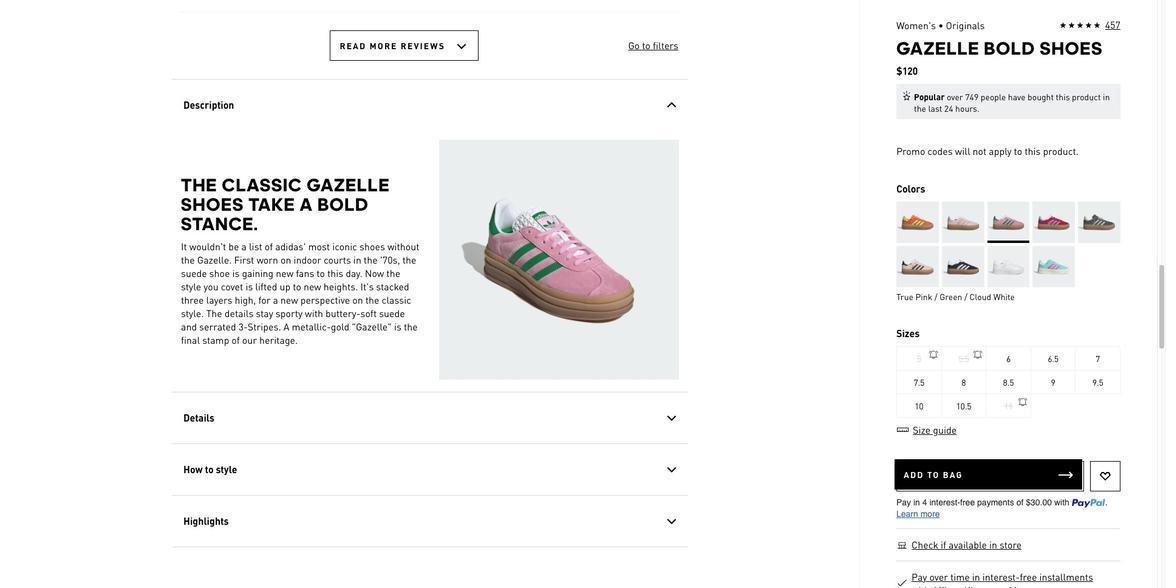 Task type: vqa. For each thing, say whether or not it's contained in the screenshot.
shoes
yes



Task type: describe. For each thing, give the bounding box(es) containing it.
the down without
[[402, 253, 416, 266]]

worn
[[256, 253, 278, 266]]

1 / from the left
[[935, 291, 938, 302]]

pink
[[916, 291, 933, 302]]

8
[[962, 377, 966, 388]]

go
[[628, 39, 640, 52]]

0 vertical spatial new
[[276, 267, 293, 279]]

9.5
[[1093, 377, 1104, 388]]

stacked
[[376, 280, 409, 293]]

5 button
[[897, 346, 942, 371]]

for
[[258, 293, 270, 306]]

pay over time in interest-free installments with affirm, klarna or afterpay link
[[911, 571, 1113, 588]]

0 vertical spatial the
[[181, 174, 217, 196]]

10 button
[[897, 394, 942, 418]]

6 button
[[987, 346, 1032, 371]]

0 horizontal spatial a
[[241, 240, 246, 253]]

take
[[248, 194, 295, 215]]

filters
[[653, 39, 678, 52]]

the classic gazelle shoes take a bold stance. it wouldn't be a list of adidas' most iconic shoes without the gazelle. first worn on indoor courts in the '70s, the suede shoe is gaining new fans to this day. now the style you covet is lifted up to new heights. it's stacked three layers high, for a new perspective on the classic style. the details stay sporty with buttery-soft suede and serrated 3-stripes. a metallic-gold "gazelle" is the final stamp of our heritage.
[[181, 174, 419, 346]]

11 button
[[987, 394, 1032, 418]]

product color: putty mauve / wonder clay / cloud white image
[[942, 202, 985, 243]]

gazelle bold shoes $120
[[897, 38, 1103, 77]]

1 vertical spatial suede
[[379, 307, 405, 320]]

over inside over 749 people have bought this product in the last 24 hours.
[[947, 91, 963, 102]]

•
[[939, 19, 944, 32]]

to right up
[[293, 280, 301, 293]]

2 vertical spatial new
[[280, 293, 298, 306]]

read more reviews button
[[330, 30, 478, 61]]

store
[[1000, 538, 1022, 551]]

white
[[994, 291, 1015, 302]]

1 horizontal spatial shoes
[[359, 240, 385, 253]]

go to filters button
[[628, 39, 679, 52]]

10.5 button
[[942, 394, 987, 418]]

sizes
[[897, 327, 920, 340]]

green
[[940, 291, 963, 302]]

you
[[203, 280, 218, 293]]

to inside how to style button
[[205, 463, 213, 476]]

size
[[913, 424, 931, 436]]

6
[[1007, 353, 1011, 364]]

true
[[897, 291, 914, 302]]

over 749 people have bought this product in the last 24 hours.
[[914, 91, 1110, 114]]

8 button
[[942, 370, 987, 394]]

over inside pay over time in interest-free installments with affirm, klarna or afterpay
[[930, 571, 948, 583]]

heritage.
[[259, 334, 298, 346]]

highlights
[[183, 515, 229, 527]]

the up stacked
[[386, 267, 400, 279]]

0 vertical spatial a
[[299, 194, 313, 215]]

bold
[[317, 194, 369, 215]]

metallic-
[[292, 320, 331, 333]]

in inside over 749 people have bought this product in the last 24 hours.
[[1103, 91, 1110, 102]]

badge image
[[903, 90, 914, 101]]

5.5
[[959, 353, 970, 364]]

check if available in store
[[912, 538, 1022, 551]]

how to style
[[183, 463, 237, 476]]

apply
[[989, 145, 1012, 157]]

be
[[228, 240, 239, 253]]

the right the "gazelle"
[[404, 320, 418, 333]]

three
[[181, 293, 204, 306]]

check
[[912, 538, 939, 551]]

9
[[1051, 377, 1056, 388]]

with inside pay over time in interest-free installments with affirm, klarna or afterpay
[[912, 584, 930, 588]]

style inside 'the classic gazelle shoes take a bold stance. it wouldn't be a list of adidas' most iconic shoes without the gazelle. first worn on indoor courts in the '70s, the suede shoe is gaining new fans to this day. now the style you covet is lifted up to new heights. it's stacked three layers high, for a new perspective on the classic style. the details stay sporty with buttery-soft suede and serrated 3-stripes. a metallic-gold "gazelle" is the final stamp of our heritage.'
[[181, 280, 201, 293]]

product color: solar orange / solar green / gum m2 image
[[897, 202, 939, 243]]

without
[[387, 240, 419, 253]]

up
[[279, 280, 290, 293]]

it's
[[360, 280, 374, 293]]

1 vertical spatial classic
[[382, 293, 411, 306]]

details
[[183, 411, 214, 424]]

7
[[1096, 353, 1100, 364]]

product
[[1072, 91, 1101, 102]]

to inside the go to filters button
[[642, 39, 650, 52]]

size guide link
[[897, 424, 958, 436]]

1 vertical spatial of
[[231, 334, 240, 346]]

gazelle.
[[197, 253, 231, 266]]

this inside over 749 people have bought this product in the last 24 hours.
[[1056, 91, 1070, 102]]

to right fans
[[316, 267, 325, 279]]

"gazelle"
[[352, 320, 392, 333]]

1 horizontal spatial on
[[352, 293, 363, 306]]

5
[[917, 353, 922, 364]]

check if available in store button
[[911, 538, 1023, 552]]

8.5 button
[[987, 370, 1032, 394]]

0 vertical spatial is
[[232, 267, 239, 279]]

style.
[[181, 307, 204, 320]]

product color: wonder quartz / core black / core black image
[[897, 246, 939, 287]]

pay
[[912, 571, 927, 583]]

sporty
[[275, 307, 302, 320]]

klarna
[[965, 584, 994, 588]]

go to filters
[[628, 39, 678, 52]]

or
[[996, 584, 1005, 588]]

women's • originals
[[897, 19, 985, 32]]

product color: active pink / semi blue burst / cloud white image
[[1033, 202, 1075, 243]]

product color: true pink / green / cloud white image
[[988, 202, 1030, 243]]

7 button
[[1076, 346, 1121, 371]]

heights.
[[323, 280, 358, 293]]

shoes
[[1040, 38, 1103, 59]]

product color: grey six / magic beige / cream white image
[[1079, 202, 1121, 243]]

product color: flash aqua / lucid pink / cloud white image
[[1033, 246, 1075, 287]]

day.
[[346, 267, 362, 279]]

the down it
[[181, 253, 195, 266]]

product color: core black / cloud white / cloud white image
[[942, 246, 985, 287]]

installments
[[1040, 571, 1094, 583]]

free
[[1020, 571, 1037, 583]]

high,
[[235, 293, 256, 306]]

9.5 button
[[1076, 370, 1121, 394]]

description button
[[172, 80, 688, 131]]

0 vertical spatial shoes
[[181, 194, 244, 215]]

1 vertical spatial the
[[206, 307, 222, 320]]



Task type: locate. For each thing, give the bounding box(es) containing it.
most
[[308, 240, 330, 253]]

a right take
[[299, 194, 313, 215]]

0 vertical spatial over
[[947, 91, 963, 102]]

with down pay at the right bottom of page
[[912, 584, 930, 588]]

'70s,
[[380, 253, 400, 266]]

soft
[[360, 307, 377, 320]]

affirm,
[[933, 584, 962, 588]]

new down fans
[[303, 280, 321, 293]]

gazelle inside gazelle bold shoes $120
[[897, 38, 980, 59]]

read more reviews
[[340, 40, 445, 51]]

time
[[951, 571, 970, 583]]

popular
[[914, 91, 945, 102]]

gaining
[[242, 267, 273, 279]]

a right the for
[[273, 293, 278, 306]]

pay over time in interest-free installments with affirm, klarna or afterpay
[[912, 571, 1094, 588]]

the inside over 749 people have bought this product in the last 24 hours.
[[914, 103, 926, 114]]

1 vertical spatial a
[[241, 240, 246, 253]]

in inside button
[[990, 538, 998, 551]]

wouldn't
[[189, 240, 226, 253]]

new up up
[[276, 267, 293, 279]]

details button
[[172, 392, 688, 444]]

10
[[915, 400, 924, 411]]

bought
[[1028, 91, 1054, 102]]

is up covet
[[232, 267, 239, 279]]

product color: cloud white / cloud white / cloud white image
[[988, 246, 1030, 287]]

2 vertical spatial is
[[394, 320, 401, 333]]

suede up the you
[[181, 267, 207, 279]]

hours.
[[956, 103, 980, 114]]

promo
[[897, 145, 926, 157]]

1 vertical spatial over
[[930, 571, 948, 583]]

0 vertical spatial this
[[1056, 91, 1070, 102]]

of right list
[[264, 240, 273, 253]]

iconic
[[332, 240, 357, 253]]

now
[[365, 267, 384, 279]]

new up the sporty
[[280, 293, 298, 306]]

buttery-
[[325, 307, 360, 320]]

in right product
[[1103, 91, 1110, 102]]

cloud
[[970, 291, 992, 302]]

1 vertical spatial new
[[303, 280, 321, 293]]

colors
[[897, 182, 926, 195]]

to
[[642, 39, 650, 52], [1014, 145, 1023, 157], [316, 267, 325, 279], [293, 280, 301, 293], [205, 463, 213, 476]]

0 vertical spatial of
[[264, 240, 273, 253]]

a right be
[[241, 240, 246, 253]]

details
[[224, 307, 253, 320]]

2 horizontal spatial a
[[299, 194, 313, 215]]

in up day.
[[353, 253, 361, 266]]

0 horizontal spatial classic
[[222, 174, 302, 196]]

1 vertical spatial shoes
[[359, 240, 385, 253]]

7.5
[[914, 377, 925, 388]]

$120
[[897, 64, 918, 77]]

bag
[[943, 469, 963, 480]]

courts
[[323, 253, 351, 266]]

style
[[181, 280, 201, 293], [216, 463, 237, 476]]

add
[[904, 469, 924, 480]]

0 vertical spatial classic
[[222, 174, 302, 196]]

the down popular
[[914, 103, 926, 114]]

the up serrated
[[206, 307, 222, 320]]

1 horizontal spatial is
[[245, 280, 253, 293]]

to right how
[[205, 463, 213, 476]]

1 vertical spatial gazelle
[[307, 174, 390, 196]]

0 vertical spatial suede
[[181, 267, 207, 279]]

to right go
[[642, 39, 650, 52]]

shoes up '70s,
[[359, 240, 385, 253]]

on down 'it's'
[[352, 293, 363, 306]]

afterpay
[[1008, 584, 1044, 588]]

style right how
[[216, 463, 237, 476]]

description
[[183, 98, 234, 111]]

over up the affirm,
[[930, 571, 948, 583]]

0 horizontal spatial /
[[935, 291, 938, 302]]

/ left the cloud
[[965, 291, 968, 302]]

of
[[264, 240, 273, 253], [231, 334, 240, 346]]

women's
[[897, 19, 936, 32]]

0 horizontal spatial suede
[[181, 267, 207, 279]]

0 horizontal spatial with
[[305, 307, 323, 320]]

classic down stacked
[[382, 293, 411, 306]]

reviews
[[401, 40, 445, 51]]

this right bought
[[1056, 91, 1070, 102]]

on
[[280, 253, 291, 266], [352, 293, 363, 306]]

interest-
[[983, 571, 1020, 583]]

with inside 'the classic gazelle shoes take a bold stance. it wouldn't be a list of adidas' most iconic shoes without the gazelle. first worn on indoor courts in the '70s, the suede shoe is gaining new fans to this day. now the style you covet is lifted up to new heights. it's stacked three layers high, for a new perspective on the classic style. the details stay sporty with buttery-soft suede and serrated 3-stripes. a metallic-gold "gazelle" is the final stamp of our heritage.'
[[305, 307, 323, 320]]

1 horizontal spatial of
[[264, 240, 273, 253]]

the up the stance. at the top left of page
[[181, 174, 217, 196]]

is right the "gazelle"
[[394, 320, 401, 333]]

available
[[949, 538, 987, 551]]

stamp
[[202, 334, 229, 346]]

shoes up the wouldn't
[[181, 194, 244, 215]]

1 horizontal spatial suede
[[379, 307, 405, 320]]

this left product. at right
[[1025, 145, 1041, 157]]

11
[[1004, 400, 1013, 411]]

to right the apply
[[1014, 145, 1023, 157]]

over
[[947, 91, 963, 102], [930, 571, 948, 583]]

in up klarna
[[973, 571, 980, 583]]

to
[[928, 469, 940, 480]]

over up '24'
[[947, 91, 963, 102]]

2 / from the left
[[965, 291, 968, 302]]

the up soft
[[365, 293, 379, 306]]

new
[[276, 267, 293, 279], [303, 280, 321, 293], [280, 293, 298, 306]]

classic up the stance. at the top left of page
[[222, 174, 302, 196]]

style inside button
[[216, 463, 237, 476]]

10.5
[[957, 400, 972, 411]]

0 vertical spatial on
[[280, 253, 291, 266]]

24
[[945, 103, 954, 114]]

/ right pink
[[935, 291, 938, 302]]

1 horizontal spatial classic
[[382, 293, 411, 306]]

1 vertical spatial is
[[245, 280, 253, 293]]

/
[[935, 291, 938, 302], [965, 291, 968, 302]]

the up now
[[364, 253, 377, 266]]

0 horizontal spatial gazelle
[[307, 174, 390, 196]]

this down courts
[[327, 267, 343, 279]]

gazelle inside 'the classic gazelle shoes take a bold stance. it wouldn't be a list of adidas' most iconic shoes without the gazelle. first worn on indoor courts in the '70s, the suede shoe is gaining new fans to this day. now the style you covet is lifted up to new heights. it's stacked three layers high, for a new perspective on the classic style. the details stay sporty with buttery-soft suede and serrated 3-stripes. a metallic-gold "gazelle" is the final stamp of our heritage.'
[[307, 174, 390, 196]]

stance.
[[181, 213, 258, 235]]

last
[[929, 103, 943, 114]]

7.5 button
[[897, 370, 942, 394]]

1 vertical spatial style
[[216, 463, 237, 476]]

highlights button
[[172, 496, 688, 547]]

the
[[181, 174, 217, 196], [206, 307, 222, 320]]

0 vertical spatial with
[[305, 307, 323, 320]]

guide
[[933, 424, 957, 436]]

style up three
[[181, 280, 201, 293]]

size guide
[[913, 424, 957, 436]]

of left our at the left bottom of the page
[[231, 334, 240, 346]]

2 vertical spatial this
[[327, 267, 343, 279]]

layers
[[206, 293, 232, 306]]

perspective
[[300, 293, 350, 306]]

0 horizontal spatial of
[[231, 334, 240, 346]]

in inside pay over time in interest-free installments with affirm, klarna or afterpay
[[973, 571, 980, 583]]

add to bag
[[904, 469, 963, 480]]

shoes
[[181, 194, 244, 215], [359, 240, 385, 253]]

1 vertical spatial this
[[1025, 145, 1041, 157]]

final
[[181, 334, 200, 346]]

fans
[[296, 267, 314, 279]]

in inside 'the classic gazelle shoes take a bold stance. it wouldn't be a list of adidas' most iconic shoes without the gazelle. first worn on indoor courts in the '70s, the suede shoe is gaining new fans to this day. now the style you covet is lifted up to new heights. it's stacked three layers high, for a new perspective on the classic style. the details stay sporty with buttery-soft suede and serrated 3-stripes. a metallic-gold "gazelle" is the final stamp of our heritage.'
[[353, 253, 361, 266]]

0 horizontal spatial style
[[181, 280, 201, 293]]

0 horizontal spatial shoes
[[181, 194, 244, 215]]

0 horizontal spatial is
[[232, 267, 239, 279]]

indoor
[[293, 253, 321, 266]]

1 horizontal spatial /
[[965, 291, 968, 302]]

1 horizontal spatial a
[[273, 293, 278, 306]]

codes
[[928, 145, 953, 157]]

covet
[[221, 280, 243, 293]]

1 vertical spatial with
[[912, 584, 930, 588]]

2 horizontal spatial this
[[1056, 91, 1070, 102]]

1 horizontal spatial gazelle
[[897, 38, 980, 59]]

1 vertical spatial on
[[352, 293, 363, 306]]

people
[[981, 91, 1006, 102]]

adidas'
[[275, 240, 306, 253]]

1 horizontal spatial with
[[912, 584, 930, 588]]

product.
[[1043, 145, 1079, 157]]

suede right soft
[[379, 307, 405, 320]]

lifted
[[255, 280, 277, 293]]

1 horizontal spatial this
[[1025, 145, 1041, 157]]

in left store
[[990, 538, 998, 551]]

0 horizontal spatial this
[[327, 267, 343, 279]]

shoe
[[209, 267, 230, 279]]

8.5
[[1003, 377, 1014, 388]]

serrated
[[199, 320, 236, 333]]

2 vertical spatial a
[[273, 293, 278, 306]]

this inside 'the classic gazelle shoes take a bold stance. it wouldn't be a list of adidas' most iconic shoes without the gazelle. first worn on indoor courts in the '70s, the suede shoe is gaining new fans to this day. now the style you covet is lifted up to new heights. it's stacked three layers high, for a new perspective on the classic style. the details stay sporty with buttery-soft suede and serrated 3-stripes. a metallic-gold "gazelle" is the final stamp of our heritage.'
[[327, 267, 343, 279]]

2 horizontal spatial is
[[394, 320, 401, 333]]

have
[[1008, 91, 1026, 102]]

list
[[249, 240, 262, 253]]

is up high,
[[245, 280, 253, 293]]

0 vertical spatial style
[[181, 280, 201, 293]]

and
[[181, 320, 197, 333]]

0 vertical spatial gazelle
[[897, 38, 980, 59]]

read
[[340, 40, 366, 51]]

with up metallic-
[[305, 307, 323, 320]]

in
[[1103, 91, 1110, 102], [353, 253, 361, 266], [990, 538, 998, 551], [973, 571, 980, 583]]

0 horizontal spatial on
[[280, 253, 291, 266]]

on down adidas'
[[280, 253, 291, 266]]

1 horizontal spatial style
[[216, 463, 237, 476]]

true pink / green / cloud white
[[897, 291, 1015, 302]]



